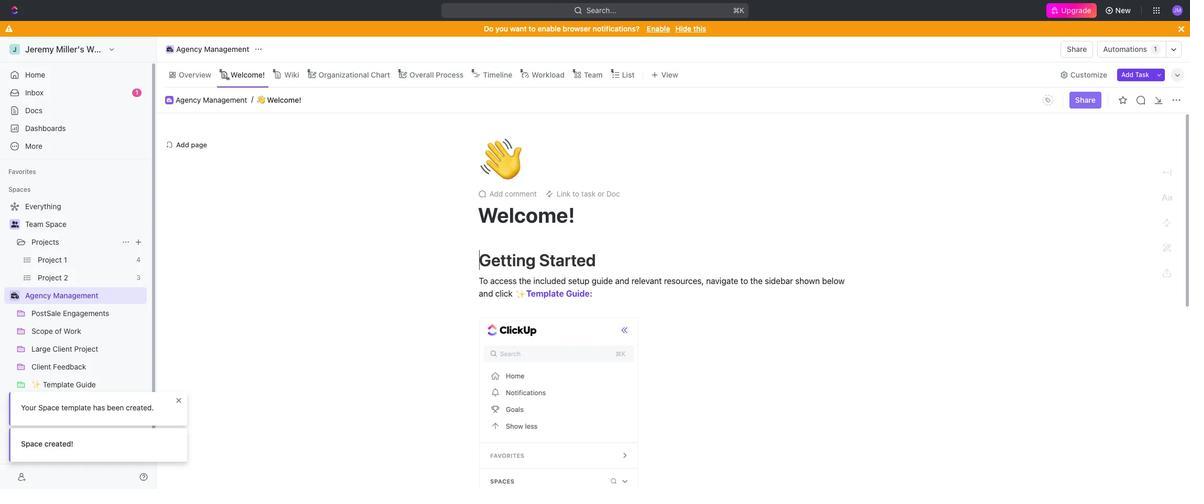 Task type: locate. For each thing, give the bounding box(es) containing it.
0 vertical spatial agency
[[176, 45, 202, 54]]

1 vertical spatial agency management
[[176, 95, 247, 104]]

1 vertical spatial ✨
[[31, 380, 41, 389]]

0 vertical spatial project
[[38, 255, 62, 264]]

of
[[55, 327, 62, 336]]

the right access
[[519, 276, 532, 286]]

management down welcome! link
[[203, 95, 247, 104]]

been
[[107, 403, 124, 412]]

resources,
[[664, 276, 704, 286]]

0 horizontal spatial welcome!
[[231, 70, 265, 79]]

0 vertical spatial space
[[45, 220, 67, 229]]

1 vertical spatial 👋
[[480, 135, 522, 184]]

dashboards link
[[4, 120, 147, 137]]

has
[[93, 403, 105, 412]]

add for add page
[[176, 140, 189, 149]]

1 horizontal spatial add
[[490, 189, 503, 198]]

agency up postsale
[[25, 291, 51, 300]]

template inside tree
[[43, 380, 74, 389]]

👋 for 👋 welcome!
[[257, 96, 266, 104]]

👋 inside 👋 welcome!
[[257, 96, 266, 104]]

0 horizontal spatial the
[[519, 276, 532, 286]]

1
[[1155, 45, 1158, 53], [135, 89, 138, 97], [64, 255, 67, 264]]

2 horizontal spatial welcome!
[[478, 202, 575, 227]]

agency management link up overview
[[163, 43, 252, 56]]

1 horizontal spatial the
[[751, 276, 763, 286]]

agency management up overview
[[176, 45, 249, 54]]

welcome! down the wiki link
[[267, 95, 301, 104]]

link
[[557, 189, 571, 198]]

to right link on the top of the page
[[573, 189, 580, 198]]

to inside to access the included setup guide and relevant resources, navigate to the sidebar shown below and click
[[741, 276, 749, 286]]

scope of work link
[[31, 323, 145, 340]]

2 vertical spatial management
[[53, 291, 98, 300]]

1 vertical spatial space
[[38, 403, 59, 412]]

to
[[529, 24, 536, 33], [573, 189, 580, 198], [741, 276, 749, 286]]

guide
[[76, 380, 96, 389]]

agency management link down overview
[[176, 95, 247, 105]]

1 horizontal spatial and
[[615, 276, 630, 286]]

add page
[[176, 140, 207, 149]]

hide
[[676, 24, 692, 33]]

tree containing everything
[[4, 198, 147, 483]]

space left created!
[[21, 440, 43, 448]]

docs
[[25, 106, 42, 115]]

setup
[[568, 276, 590, 286]]

tree
[[4, 198, 147, 483]]

1 vertical spatial project
[[38, 273, 62, 282]]

2 horizontal spatial add
[[1122, 71, 1134, 78]]

0 horizontal spatial client
[[31, 362, 51, 371]]

👋 for 👋
[[480, 135, 522, 184]]

2 vertical spatial agency management
[[25, 291, 98, 300]]

share inside share button
[[1068, 45, 1088, 54]]

✨ template guide
[[31, 380, 96, 389]]

included
[[534, 276, 566, 286]]

management up postsale engagements
[[53, 291, 98, 300]]

access
[[490, 276, 517, 286]]

agency
[[176, 45, 202, 54], [176, 95, 201, 104], [25, 291, 51, 300]]

template inside ✨ template guide:
[[527, 289, 564, 298]]

2 horizontal spatial 1
[[1155, 45, 1158, 53]]

✨
[[516, 290, 526, 299], [31, 380, 41, 389]]

space for team
[[45, 220, 67, 229]]

0 horizontal spatial business time image
[[11, 293, 19, 299]]

management up welcome! link
[[204, 45, 249, 54]]

client feedback
[[31, 362, 86, 371]]

browser
[[563, 24, 591, 33]]

0 vertical spatial share
[[1068, 45, 1088, 54]]

✨ inside tree
[[31, 380, 41, 389]]

to right want
[[529, 24, 536, 33]]

the left sidebar on the bottom right of page
[[751, 276, 763, 286]]

agency inside sidebar navigation
[[25, 291, 51, 300]]

overall
[[410, 70, 434, 79]]

👋 up add comment
[[480, 135, 522, 184]]

1 horizontal spatial team
[[584, 70, 603, 79]]

project down scope of work link
[[74, 345, 98, 354]]

business time image inside sidebar navigation
[[11, 293, 19, 299]]

project 1 link
[[38, 252, 132, 269]]

0 vertical spatial to
[[529, 24, 536, 33]]

to right navigate
[[741, 276, 749, 286]]

2 vertical spatial welcome!
[[478, 202, 575, 227]]

task
[[582, 189, 596, 198]]

0 horizontal spatial template
[[43, 380, 74, 389]]

project 1
[[38, 255, 67, 264]]

2 vertical spatial add
[[490, 189, 503, 198]]

docs link
[[4, 102, 147, 119]]

welcome! up 👋 welcome!
[[231, 70, 265, 79]]

✨ up your
[[31, 380, 41, 389]]

1 horizontal spatial 1
[[135, 89, 138, 97]]

team left list link
[[584, 70, 603, 79]]

space up projects
[[45, 220, 67, 229]]

share up customize button
[[1068, 45, 1088, 54]]

agency management
[[176, 45, 249, 54], [176, 95, 247, 104], [25, 291, 98, 300]]

upgrade link
[[1047, 3, 1097, 18]]

1 vertical spatial business time image
[[11, 293, 19, 299]]

process
[[436, 70, 464, 79]]

favorites button
[[4, 166, 40, 178]]

postsale engagements
[[31, 309, 109, 318]]

add left comment
[[490, 189, 503, 198]]

space inside sidebar navigation
[[45, 220, 67, 229]]

business time image
[[167, 47, 173, 52]]

0 horizontal spatial team
[[25, 220, 43, 229]]

agency management link up engagements
[[25, 287, 145, 304]]

1 horizontal spatial template
[[527, 289, 564, 298]]

0 vertical spatial agency management
[[176, 45, 249, 54]]

and down to
[[479, 289, 493, 298]]

want
[[510, 24, 527, 33]]

template down included
[[527, 289, 564, 298]]

relevant
[[632, 276, 662, 286]]

2 vertical spatial space
[[21, 440, 43, 448]]

1 horizontal spatial client
[[53, 345, 72, 354]]

👋 down welcome! link
[[257, 96, 266, 104]]

0 horizontal spatial ✨
[[31, 380, 41, 389]]

0 horizontal spatial add
[[176, 140, 189, 149]]

2 vertical spatial agency
[[25, 291, 51, 300]]

add comment
[[490, 189, 537, 198]]

large client project link
[[31, 341, 145, 358]]

project for project 1
[[38, 255, 62, 264]]

template
[[527, 289, 564, 298], [43, 380, 74, 389]]

1 horizontal spatial business time image
[[167, 98, 172, 102]]

add left the page
[[176, 140, 189, 149]]

j
[[13, 45, 17, 53]]

management
[[204, 45, 249, 54], [203, 95, 247, 104], [53, 291, 98, 300]]

projects
[[31, 238, 59, 247]]

project up project 2 on the left bottom
[[38, 255, 62, 264]]

template
[[61, 403, 91, 412]]

1 horizontal spatial 👋
[[480, 135, 522, 184]]

new button
[[1101, 2, 1138, 19]]

2 horizontal spatial to
[[741, 276, 749, 286]]

project left 2
[[38, 273, 62, 282]]

0 vertical spatial add
[[1122, 71, 1134, 78]]

0 vertical spatial ✨
[[516, 290, 526, 299]]

2 vertical spatial to
[[741, 276, 749, 286]]

0 vertical spatial business time image
[[167, 98, 172, 102]]

✨ right click
[[516, 290, 526, 299]]

1 vertical spatial and
[[479, 289, 493, 298]]

timeline
[[483, 70, 513, 79]]

template for guide:
[[527, 289, 564, 298]]

workload link
[[530, 67, 565, 82]]

1 horizontal spatial ✨
[[516, 290, 526, 299]]

new
[[1116, 6, 1131, 15]]

0 vertical spatial template
[[527, 289, 564, 298]]

jeremy miller's workspace, , element
[[9, 44, 20, 55]]

add inside button
[[1122, 71, 1134, 78]]

share down customize button
[[1076, 95, 1096, 104]]

welcome! link
[[229, 67, 265, 82]]

0 horizontal spatial to
[[529, 24, 536, 33]]

1 vertical spatial template
[[43, 380, 74, 389]]

to
[[479, 276, 488, 286]]

search...
[[587, 6, 617, 15]]

0 horizontal spatial 👋
[[257, 96, 266, 104]]

team for team space
[[25, 220, 43, 229]]

space right your
[[38, 403, 59, 412]]

enable
[[538, 24, 561, 33]]

0 vertical spatial team
[[584, 70, 603, 79]]

team
[[584, 70, 603, 79], [25, 220, 43, 229]]

⌘k
[[733, 6, 745, 15]]

client up client feedback
[[53, 345, 72, 354]]

spaces
[[8, 186, 31, 194]]

notifications?
[[593, 24, 640, 33]]

agency right business time icon
[[176, 45, 202, 54]]

agency management down overview
[[176, 95, 247, 104]]

agency for the agency management link to the middle
[[176, 95, 201, 104]]

tree inside sidebar navigation
[[4, 198, 147, 483]]

1 vertical spatial to
[[573, 189, 580, 198]]

agency management down 2
[[25, 291, 98, 300]]

0 horizontal spatial 1
[[64, 255, 67, 264]]

✨ inside ✨ template guide:
[[516, 290, 526, 299]]

page
[[191, 140, 207, 149]]

client
[[53, 345, 72, 354], [31, 362, 51, 371]]

2 vertical spatial agency management link
[[25, 287, 145, 304]]

1 vertical spatial agency
[[176, 95, 201, 104]]

and right "guide"
[[615, 276, 630, 286]]

0 vertical spatial 👋
[[257, 96, 266, 104]]

0 vertical spatial and
[[615, 276, 630, 286]]

add
[[1122, 71, 1134, 78], [176, 140, 189, 149], [490, 189, 503, 198]]

add left task
[[1122, 71, 1134, 78]]

business time image
[[167, 98, 172, 102], [11, 293, 19, 299]]

welcome! down comment
[[478, 202, 575, 227]]

team inside sidebar navigation
[[25, 220, 43, 229]]

guide:
[[566, 289, 593, 298]]

template down client feedback
[[43, 380, 74, 389]]

sidebar navigation
[[0, 37, 159, 489]]

view
[[662, 70, 679, 79]]

3
[[137, 274, 141, 282]]

space
[[45, 220, 67, 229], [38, 403, 59, 412], [21, 440, 43, 448]]

agency down overview link
[[176, 95, 201, 104]]

client down large
[[31, 362, 51, 371]]

project
[[38, 255, 62, 264], [38, 273, 62, 282], [74, 345, 98, 354]]

1 vertical spatial team
[[25, 220, 43, 229]]

1 horizontal spatial to
[[573, 189, 580, 198]]

team right user group icon
[[25, 220, 43, 229]]

4
[[137, 256, 141, 264]]

0 vertical spatial welcome!
[[231, 70, 265, 79]]

getting
[[479, 250, 536, 270]]

sidebar
[[765, 276, 793, 286]]

share
[[1068, 45, 1088, 54], [1076, 95, 1096, 104]]

✨ template guide:
[[516, 289, 593, 299]]

and
[[615, 276, 630, 286], [479, 289, 493, 298]]

1 vertical spatial add
[[176, 140, 189, 149]]

1 the from the left
[[519, 276, 532, 286]]

1 horizontal spatial welcome!
[[267, 95, 301, 104]]

0 horizontal spatial and
[[479, 289, 493, 298]]

workload
[[532, 70, 565, 79]]



Task type: vqa. For each thing, say whether or not it's contained in the screenshot.
Space, , element within Sidebar 'navigation'
no



Task type: describe. For each thing, give the bounding box(es) containing it.
scope
[[31, 327, 53, 336]]

add task button
[[1118, 68, 1154, 81]]

customize button
[[1057, 67, 1111, 82]]

list
[[622, 70, 635, 79]]

0 vertical spatial 1
[[1155, 45, 1158, 53]]

miller's
[[56, 45, 84, 54]]

1 vertical spatial agency management link
[[176, 95, 247, 105]]

1 vertical spatial client
[[31, 362, 51, 371]]

organizational chart link
[[317, 67, 390, 82]]

2 vertical spatial 1
[[64, 255, 67, 264]]

enable
[[647, 24, 671, 33]]

to access the included setup guide and relevant resources, navigate to the sidebar shown below and click
[[479, 276, 847, 298]]

✨ for ✨ template guide
[[31, 380, 41, 389]]

postsale engagements link
[[31, 305, 145, 322]]

chart
[[371, 70, 390, 79]]

dropdown menu image
[[1040, 92, 1057, 109]]

everything link
[[4, 198, 145, 215]]

overall process link
[[408, 67, 464, 82]]

postsale
[[31, 309, 61, 318]]

more button
[[4, 138, 147, 155]]

0 vertical spatial agency management link
[[163, 43, 252, 56]]

wiki link
[[282, 67, 299, 82]]

created.
[[126, 403, 154, 412]]

work
[[64, 327, 81, 336]]

home link
[[4, 67, 147, 83]]

✨ for ✨ template guide:
[[516, 290, 526, 299]]

do
[[484, 24, 494, 33]]

space for your
[[38, 403, 59, 412]]

0 vertical spatial client
[[53, 345, 72, 354]]

agency for the bottommost the agency management link
[[25, 291, 51, 300]]

team space link
[[25, 216, 145, 233]]

workspace
[[86, 45, 130, 54]]

✨ template guide link
[[31, 377, 145, 393]]

more
[[25, 142, 43, 151]]

1 vertical spatial 1
[[135, 89, 138, 97]]

project 2
[[38, 273, 68, 282]]

shown
[[796, 276, 820, 286]]

client feedback link
[[31, 359, 145, 376]]

home
[[25, 70, 45, 79]]

comment
[[505, 189, 537, 198]]

2
[[64, 273, 68, 282]]

view button
[[648, 67, 682, 82]]

agency management inside sidebar navigation
[[25, 291, 98, 300]]

jeremy
[[25, 45, 54, 54]]

link to task or doc
[[557, 189, 620, 198]]

wiki
[[284, 70, 299, 79]]

business time image for the agency management link to the middle
[[167, 98, 172, 102]]

space created!
[[21, 440, 73, 448]]

management inside sidebar navigation
[[53, 291, 98, 300]]

1 vertical spatial share
[[1076, 95, 1096, 104]]

dashboards
[[25, 124, 66, 133]]

team space
[[25, 220, 67, 229]]

jm button
[[1170, 2, 1187, 19]]

0 vertical spatial management
[[204, 45, 249, 54]]

1 vertical spatial welcome!
[[267, 95, 301, 104]]

favorites
[[8, 168, 36, 176]]

add for add comment
[[490, 189, 503, 198]]

business time image for the bottommost the agency management link
[[11, 293, 19, 299]]

👋 button
[[478, 135, 524, 184]]

scope of work
[[31, 327, 81, 336]]

overview link
[[177, 67, 211, 82]]

share button
[[1061, 41, 1094, 58]]

engagements
[[63, 309, 109, 318]]

started
[[539, 250, 596, 270]]

upgrade
[[1062, 6, 1092, 15]]

add for add task
[[1122, 71, 1134, 78]]

to inside dropdown button
[[573, 189, 580, 198]]

1 vertical spatial management
[[203, 95, 247, 104]]

or
[[598, 189, 605, 198]]

jeremy miller's workspace
[[25, 45, 130, 54]]

2 the from the left
[[751, 276, 763, 286]]

jm
[[1174, 7, 1182, 13]]

inbox
[[25, 88, 44, 97]]

created!
[[44, 440, 73, 448]]

your space template  has been created.
[[21, 403, 154, 412]]

👋 welcome!
[[257, 95, 301, 104]]

everything
[[25, 202, 61, 211]]

getting started
[[479, 250, 596, 270]]

click
[[496, 289, 513, 298]]

doc
[[607, 189, 620, 198]]

team for team
[[584, 70, 603, 79]]

your
[[21, 403, 36, 412]]

link to task or doc button
[[541, 187, 625, 201]]

large
[[31, 345, 51, 354]]

customize
[[1071, 70, 1108, 79]]

do you want to enable browser notifications? enable hide this
[[484, 24, 707, 33]]

navigate
[[707, 276, 739, 286]]

task
[[1136, 71, 1150, 78]]

template for guide
[[43, 380, 74, 389]]

user group image
[[11, 221, 19, 228]]

project for project 2
[[38, 273, 62, 282]]

2 vertical spatial project
[[74, 345, 98, 354]]

view button
[[648, 62, 682, 87]]



